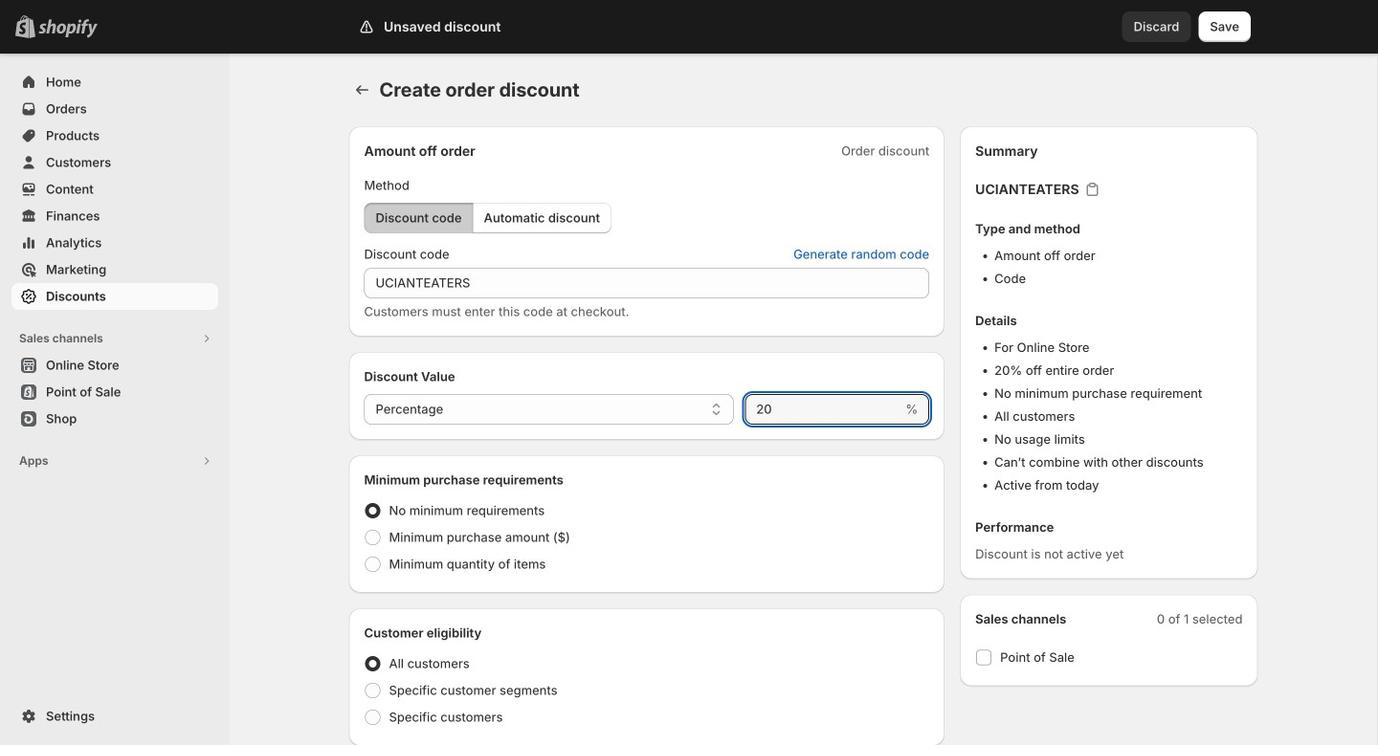 Task type: locate. For each thing, give the bounding box(es) containing it.
shopify image
[[38, 19, 98, 38]]

None text field
[[364, 268, 930, 299], [745, 394, 902, 425], [364, 268, 930, 299], [745, 394, 902, 425]]



Task type: vqa. For each thing, say whether or not it's contained in the screenshot.
Tuesday element
no



